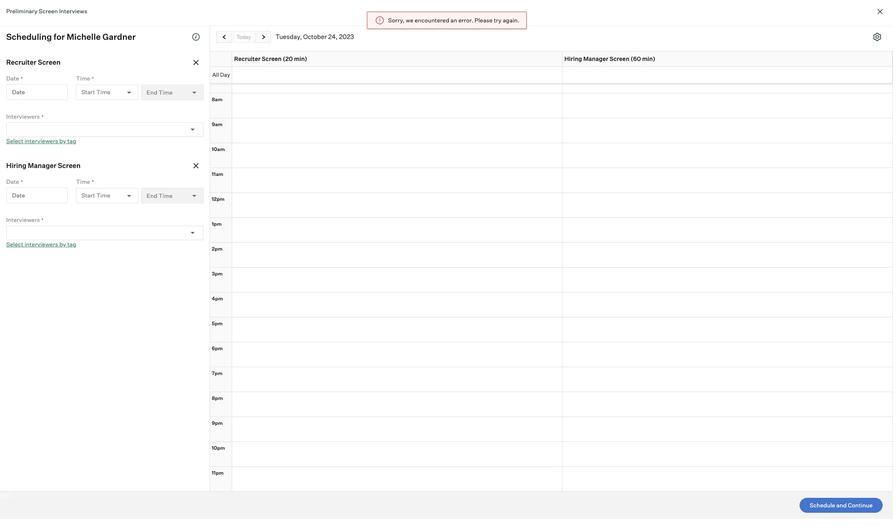 Task type: locate. For each thing, give the bounding box(es) containing it.
select interviewers by tag link
[[6, 137, 76, 145], [6, 241, 76, 248]]

0 horizontal spatial manager
[[28, 162, 56, 170]]

recruiter down the today
[[234, 55, 261, 62]]

2 start time from the top
[[81, 192, 110, 199]]

10am
[[212, 146, 225, 152]]

6pm
[[212, 345, 223, 352]]

2 select interviewers by tag from the top
[[6, 241, 76, 248]]

1 vertical spatial hiring
[[6, 162, 26, 170]]

continue
[[848, 502, 873, 509]]

11am
[[212, 171, 223, 177]]

0 horizontal spatial hiring
[[6, 162, 26, 170]]

interviewers for hiring
[[6, 216, 40, 223]]

select interviewers by tag for manager
[[6, 241, 76, 248]]

4pm
[[212, 296, 223, 302]]

0 vertical spatial manager
[[584, 55, 609, 62]]

2 start from the top
[[81, 192, 95, 199]]

2023
[[339, 33, 354, 41]]

min) right (60
[[642, 55, 656, 62]]

1 tag from the top
[[67, 137, 76, 145]]

0 vertical spatial start
[[81, 89, 95, 96]]

1 vertical spatial start time
[[81, 192, 110, 199]]

start time
[[81, 89, 110, 96], [81, 192, 110, 199]]

again.
[[503, 17, 519, 24]]

hiring manager screen (60 min)
[[565, 55, 656, 62]]

2 min) from the left
[[642, 55, 656, 62]]

an
[[450, 17, 457, 24]]

1 start time from the top
[[81, 89, 110, 96]]

0 vertical spatial remove interview image
[[192, 59, 200, 67]]

1 vertical spatial select interviewers by tag link
[[6, 241, 76, 248]]

start
[[81, 89, 95, 96], [81, 192, 95, 199]]

all day
[[212, 71, 230, 78]]

2 interviewers from the top
[[25, 241, 58, 248]]

hiring for hiring manager screen (60 min)
[[565, 55, 582, 62]]

1 vertical spatial manager
[[28, 162, 56, 170]]

0 vertical spatial by
[[59, 137, 66, 145]]

0 vertical spatial tag
[[67, 137, 76, 145]]

1 vertical spatial by
[[59, 241, 66, 248]]

1 vertical spatial interviewers
[[25, 241, 58, 248]]

1 vertical spatial select
[[6, 241, 23, 248]]

october
[[303, 33, 327, 41]]

tag
[[67, 137, 76, 145], [67, 241, 76, 248]]

0 vertical spatial select interviewers by tag link
[[6, 137, 76, 145]]

select
[[6, 137, 23, 145], [6, 241, 23, 248]]

1 select interviewers by tag link from the top
[[6, 137, 76, 145]]

1 min) from the left
[[294, 55, 307, 62]]

close image
[[876, 7, 885, 17]]

8pm
[[212, 395, 223, 401]]

by for manager
[[59, 241, 66, 248]]

0 vertical spatial interviewers
[[25, 137, 58, 145]]

2pm
[[212, 246, 223, 252]]

select interviewers by tag for screen
[[6, 137, 76, 145]]

interviewers
[[6, 113, 40, 120], [6, 216, 40, 223]]

2 tag from the top
[[67, 241, 76, 248]]

recruiter
[[234, 55, 261, 62], [6, 58, 36, 67]]

start for recruiter screen
[[81, 89, 95, 96]]

2 interviewers from the top
[[6, 216, 40, 223]]

1 vertical spatial start
[[81, 192, 95, 199]]

1 horizontal spatial manager
[[584, 55, 609, 62]]

1 vertical spatial tag
[[67, 241, 76, 248]]

0 vertical spatial select interviewers by tag
[[6, 137, 76, 145]]

today
[[237, 34, 251, 40]]

0 horizontal spatial recruiter
[[6, 58, 36, 67]]

1 select interviewers by tag from the top
[[6, 137, 76, 145]]

2 select from the top
[[6, 241, 23, 248]]

12pm
[[212, 196, 225, 202]]

schedule
[[810, 502, 835, 509]]

1 horizontal spatial recruiter
[[234, 55, 261, 62]]

0 vertical spatial hiring
[[565, 55, 582, 62]]

0 vertical spatial start time
[[81, 89, 110, 96]]

0 vertical spatial interviewers
[[6, 113, 40, 120]]

screen
[[39, 7, 58, 15], [262, 55, 282, 62], [610, 55, 630, 62], [38, 58, 60, 67], [58, 162, 81, 170]]

try
[[494, 17, 501, 24]]

and
[[837, 502, 847, 509]]

by
[[59, 137, 66, 145], [59, 241, 66, 248]]

we
[[406, 17, 413, 24]]

tag for hiring manager screen
[[67, 241, 76, 248]]

1 vertical spatial select interviewers by tag
[[6, 241, 76, 248]]

2 select interviewers by tag link from the top
[[6, 241, 76, 248]]

3pm
[[212, 271, 223, 277]]

manager
[[584, 55, 609, 62], [28, 162, 56, 170]]

1 horizontal spatial hiring
[[565, 55, 582, 62]]

1 vertical spatial remove interview image
[[192, 162, 200, 170]]

remove interview image
[[192, 59, 200, 67], [192, 162, 200, 170]]

interviews
[[59, 7, 87, 15]]

select interviewers by tag link for manager
[[6, 241, 76, 248]]

0 vertical spatial select
[[6, 137, 23, 145]]

hiring
[[565, 55, 582, 62], [6, 162, 26, 170]]

1 interviewers from the top
[[6, 113, 40, 120]]

today button
[[233, 31, 255, 43]]

start time for hiring manager screen
[[81, 192, 110, 199]]

1 select from the top
[[6, 137, 23, 145]]

screen for recruiter screen (20 min)
[[262, 55, 282, 62]]

recruiter screen
[[6, 58, 60, 67]]

recruiter screen (20 min)
[[234, 55, 307, 62]]

settings image
[[873, 33, 882, 41]]

tag for recruiter screen
[[67, 137, 76, 145]]

1 remove interview image from the top
[[192, 59, 200, 67]]

encountered
[[415, 17, 449, 24]]

date
[[6, 75, 19, 82], [12, 89, 25, 96], [6, 178, 19, 185], [12, 192, 25, 199]]

recruiter for recruiter screen (20 min)
[[234, 55, 261, 62]]

9am
[[212, 121, 223, 127]]

1 by from the top
[[59, 137, 66, 145]]

remove interview image for recruiter screen
[[192, 59, 200, 67]]

time
[[76, 75, 90, 82], [96, 89, 110, 96], [76, 178, 90, 185], [96, 192, 110, 199]]

1 start from the top
[[81, 89, 95, 96]]

select interviewers by tag link for screen
[[6, 137, 76, 145]]

2 remove interview image from the top
[[192, 162, 200, 170]]

recruiter down scheduling
[[6, 58, 36, 67]]

min)
[[294, 55, 307, 62], [642, 55, 656, 62]]

24,
[[328, 33, 338, 41]]

5pm
[[212, 320, 223, 327]]

2 by from the top
[[59, 241, 66, 248]]

screen for recruiter screen
[[38, 58, 60, 67]]

sorry,
[[388, 17, 404, 24]]

1 vertical spatial interviewers
[[6, 216, 40, 223]]

1 horizontal spatial min)
[[642, 55, 656, 62]]

interviewers
[[25, 137, 58, 145], [25, 241, 58, 248]]

day
[[220, 71, 230, 78]]

min) right the (20
[[294, 55, 307, 62]]

start time for recruiter screen
[[81, 89, 110, 96]]

select for recruiter screen
[[6, 137, 23, 145]]

1 interviewers from the top
[[25, 137, 58, 145]]

select interviewers by tag
[[6, 137, 76, 145], [6, 241, 76, 248]]

0 horizontal spatial min)
[[294, 55, 307, 62]]

hiring manager screen
[[6, 162, 81, 170]]



Task type: vqa. For each thing, say whether or not it's contained in the screenshot.
SCHEDULE on the right
yes



Task type: describe. For each thing, give the bounding box(es) containing it.
(20
[[283, 55, 293, 62]]

scheduling for michelle gardner
[[6, 32, 136, 42]]

interviewers for recruiter
[[6, 113, 40, 120]]

preliminary
[[6, 7, 38, 15]]

schedule and continue
[[810, 502, 873, 509]]

tuesday, october 24, 2023
[[276, 33, 354, 41]]

10pm
[[212, 445, 225, 451]]

schedule and continue button
[[800, 498, 883, 513]]

for
[[54, 32, 65, 42]]

all
[[212, 71, 219, 78]]

preliminary screen interviews
[[6, 7, 87, 15]]

error.
[[458, 17, 473, 24]]

gardner
[[102, 32, 136, 42]]

8am
[[212, 96, 223, 102]]

tuesday,
[[276, 33, 302, 41]]

sorry, we encountered an error. please try again.
[[388, 17, 519, 24]]

michelle
[[67, 32, 101, 42]]

manager for hiring manager screen
[[28, 162, 56, 170]]

7pm
[[212, 370, 223, 376]]

hiring for hiring manager screen
[[6, 162, 26, 170]]

left single arrow image
[[221, 34, 228, 40]]

9pm
[[212, 420, 223, 426]]

please
[[475, 17, 493, 24]]

interviewers for screen
[[25, 137, 58, 145]]

manager for hiring manager screen (60 min)
[[584, 55, 609, 62]]

recruiter for recruiter screen
[[6, 58, 36, 67]]

candidate details image
[[192, 33, 200, 41]]

scheduling
[[6, 32, 52, 42]]

remove interview image for hiring manager screen
[[192, 162, 200, 170]]

right single arrow image
[[260, 34, 267, 40]]

11pm
[[212, 470, 224, 476]]

interviewers for manager
[[25, 241, 58, 248]]

by for screen
[[59, 137, 66, 145]]

screen for preliminary screen interviews
[[39, 7, 58, 15]]

1pm
[[212, 221, 222, 227]]

start for hiring manager screen
[[81, 192, 95, 199]]

select for hiring manager screen
[[6, 241, 23, 248]]

(60
[[631, 55, 641, 62]]



